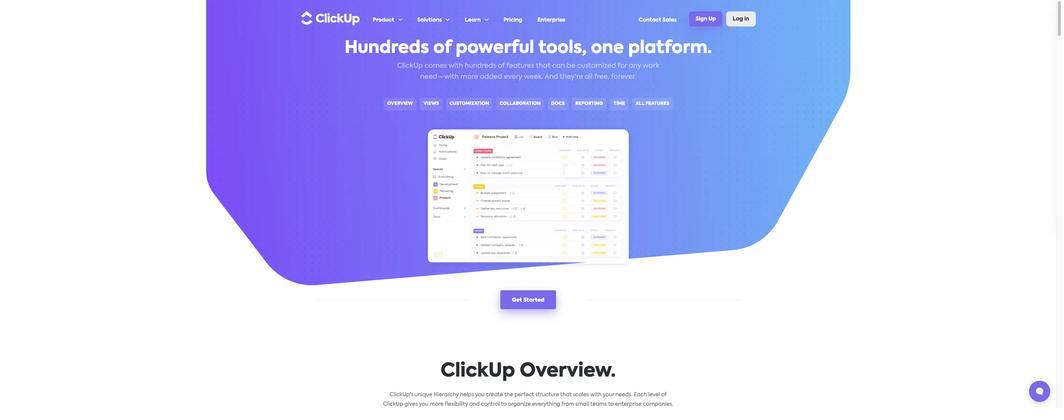 Task type: locate. For each thing, give the bounding box(es) containing it.
1 horizontal spatial to
[[609, 402, 614, 408]]

all
[[585, 74, 593, 80]]

features
[[507, 63, 535, 69], [646, 102, 670, 106]]

1 vertical spatial that
[[561, 393, 572, 398]]

level
[[649, 393, 660, 398]]

log in link
[[727, 11, 756, 27]]

helps
[[460, 393, 474, 398]]

tools,
[[539, 40, 587, 57]]

they're
[[560, 74, 583, 80]]

clickup left comes
[[397, 63, 423, 69]]

with up teams on the right bottom of the page
[[591, 393, 602, 398]]

list
[[373, 0, 639, 38]]

get started link
[[501, 291, 557, 310]]

collaboration
[[500, 102, 541, 106]]

0 vertical spatial with
[[449, 63, 463, 69]]

0 vertical spatial that
[[536, 63, 551, 69]]

clickup comes with hundreds of features that can be customized for any work need—with more added every week. and they're all free, forever.
[[397, 63, 660, 80]]

pricing link
[[504, 0, 523, 38]]

clickup down 'clickup's'
[[383, 402, 403, 408]]

time
[[614, 102, 625, 106]]

0 horizontal spatial features
[[507, 63, 535, 69]]

you down unique
[[419, 402, 429, 408]]

you up and
[[475, 393, 485, 398]]

clickup inside clickup comes with hundreds of features that can be customized for any work need—with more added every week. and they're all free, forever.
[[397, 63, 423, 69]]

enterprise link
[[538, 0, 566, 38]]

features right the all
[[646, 102, 670, 106]]

week.
[[524, 74, 544, 80]]

companies.
[[643, 402, 674, 408]]

0 vertical spatial features
[[507, 63, 535, 69]]

flexibility
[[445, 402, 468, 408]]

that up and at the right of page
[[536, 63, 551, 69]]

overview
[[387, 102, 413, 106]]

views
[[424, 102, 439, 106]]

that up from
[[561, 393, 572, 398]]

clickup for clickup comes with hundreds of features that can be customized for any work need—with more added every week. and they're all free, forever.
[[397, 63, 423, 69]]

list containing product
[[373, 0, 639, 38]]

reporting
[[576, 102, 603, 106]]

learn
[[465, 17, 481, 23]]

0 horizontal spatial to
[[501, 402, 507, 408]]

and
[[545, 74, 559, 80]]

solutions button
[[417, 0, 450, 38]]

more down hundreds
[[461, 74, 478, 80]]

0 horizontal spatial more
[[430, 402, 444, 408]]

1 horizontal spatial that
[[561, 393, 572, 398]]

everything
[[532, 402, 561, 408]]

2 vertical spatial clickup
[[383, 402, 403, 408]]

teams
[[591, 402, 607, 408]]

of up added at the top of page
[[498, 63, 505, 69]]

to down your
[[609, 402, 614, 408]]

more
[[461, 74, 478, 80], [430, 402, 444, 408]]

gives
[[405, 402, 418, 408]]

of
[[434, 40, 452, 57], [498, 63, 505, 69], [662, 393, 667, 398]]

to down the
[[501, 402, 507, 408]]

with
[[449, 63, 463, 69], [591, 393, 602, 398]]

work
[[643, 63, 660, 69]]

docs
[[552, 102, 565, 106]]

0 vertical spatial more
[[461, 74, 478, 80]]

log
[[733, 16, 743, 21]]

in
[[745, 16, 750, 21]]

that inside clickup's unique hierarchy helps you create the perfect structure         that scales with your needs. each level of clickup gives you more flexibility and control to organize everything         from small teams to enterprise companies.
[[561, 393, 572, 398]]

clickup         overview.
[[441, 363, 616, 382]]

hundreds
[[345, 40, 429, 57]]

solutions
[[417, 17, 442, 23]]

from
[[562, 402, 574, 408]]

all features
[[636, 102, 670, 106]]

product button
[[373, 0, 402, 38]]

0 horizontal spatial you
[[419, 402, 429, 408]]

enterprise
[[538, 17, 566, 23]]

1 vertical spatial of
[[498, 63, 505, 69]]

platform.
[[629, 40, 712, 57]]

docs link
[[548, 98, 569, 111]]

1 vertical spatial clickup
[[441, 363, 515, 382]]

of right level
[[662, 393, 667, 398]]

needs.
[[616, 393, 633, 398]]

1 vertical spatial with
[[591, 393, 602, 398]]

comes
[[425, 63, 447, 69]]

organize
[[508, 402, 531, 408]]

clickup up helps
[[441, 363, 515, 382]]

clickup's unique hierarchy helps you create the perfect structure         that scales with your needs. each level of clickup gives you more flexibility and control to organize everything         from small teams to enterprise companies.
[[383, 393, 674, 408]]

clickup inside clickup's unique hierarchy helps you create the perfect structure         that scales with your needs. each level of clickup gives you more flexibility and control to organize everything         from small teams to enterprise companies.
[[383, 402, 403, 408]]

can
[[553, 63, 565, 69]]

1 horizontal spatial with
[[591, 393, 602, 398]]

more inside clickup comes with hundreds of features that can be customized for any work need—with more added every week. and they're all free, forever.
[[461, 74, 478, 80]]

0 vertical spatial clickup
[[397, 63, 423, 69]]

clickup's
[[390, 393, 414, 398]]

that
[[536, 63, 551, 69], [561, 393, 572, 398]]

hierarchy
[[434, 393, 459, 398]]

you
[[475, 393, 485, 398], [419, 402, 429, 408]]

1 vertical spatial you
[[419, 402, 429, 408]]

enterprise
[[615, 402, 642, 408]]

0 vertical spatial you
[[475, 393, 485, 398]]

added
[[480, 74, 503, 80]]

of up comes
[[434, 40, 452, 57]]

0 horizontal spatial that
[[536, 63, 551, 69]]

to
[[501, 402, 507, 408], [609, 402, 614, 408]]

clickup
[[397, 63, 423, 69], [441, 363, 515, 382], [383, 402, 403, 408]]

1 horizontal spatial features
[[646, 102, 670, 106]]

2 vertical spatial of
[[662, 393, 667, 398]]

1 horizontal spatial more
[[461, 74, 478, 80]]

with up "need—with"
[[449, 63, 463, 69]]

features up every
[[507, 63, 535, 69]]

more down hierarchy
[[430, 402, 444, 408]]

1 vertical spatial more
[[430, 402, 444, 408]]

2 horizontal spatial of
[[662, 393, 667, 398]]

collaboration link
[[497, 98, 544, 111]]

1 vertical spatial features
[[646, 102, 670, 106]]

unique
[[415, 393, 433, 398]]

0 horizontal spatial with
[[449, 63, 463, 69]]

time link
[[611, 98, 629, 111]]

0 vertical spatial of
[[434, 40, 452, 57]]

clickup for clickup         overview.
[[441, 363, 515, 382]]

1 horizontal spatial of
[[498, 63, 505, 69]]



Task type: vqa. For each thing, say whether or not it's contained in the screenshot.
with
yes



Task type: describe. For each thing, give the bounding box(es) containing it.
be
[[567, 63, 576, 69]]

customization link
[[446, 98, 493, 111]]

and
[[470, 402, 480, 408]]

1 horizontal spatial you
[[475, 393, 485, 398]]

with inside clickup's unique hierarchy helps you create the perfect structure         that scales with your needs. each level of clickup gives you more flexibility and control to organize everything         from small teams to enterprise companies.
[[591, 393, 602, 398]]

with inside clickup comes with hundreds of features that can be customized for any work need—with more added every week. and they're all free, forever.
[[449, 63, 463, 69]]

pricing
[[504, 17, 523, 23]]

2 to from the left
[[609, 402, 614, 408]]

every
[[504, 74, 523, 80]]

that inside clickup comes with hundreds of features that can be customized for any work need—with more added every week. and they're all free, forever.
[[536, 63, 551, 69]]

customization
[[450, 102, 489, 106]]

0 horizontal spatial of
[[434, 40, 452, 57]]

overview.
[[520, 363, 616, 382]]

scales
[[573, 393, 589, 398]]

of inside clickup's unique hierarchy helps you create the perfect structure         that scales with your needs. each level of clickup gives you more flexibility and control to organize everything         from small teams to enterprise companies.
[[662, 393, 667, 398]]

hundreds
[[465, 63, 496, 69]]

more inside clickup's unique hierarchy helps you create the perfect structure         that scales with your needs. each level of clickup gives you more flexibility and control to organize everything         from small teams to enterprise companies.
[[430, 402, 444, 408]]

main navigation element
[[373, 0, 756, 38]]

started
[[524, 298, 545, 303]]

contact
[[639, 17, 662, 23]]

sign
[[696, 16, 708, 21]]

need—with
[[420, 74, 459, 80]]

product
[[373, 17, 395, 23]]

the
[[505, 393, 514, 398]]

control
[[481, 402, 500, 408]]

your
[[603, 393, 614, 398]]

hundreds of powerful tools, one platform.
[[345, 40, 712, 57]]

sign up button
[[690, 11, 723, 27]]

contact sales
[[639, 17, 677, 23]]

learn button
[[465, 0, 489, 38]]

any
[[629, 63, 642, 69]]

forever.
[[611, 74, 637, 80]]

perfect
[[515, 393, 534, 398]]

log in
[[733, 16, 750, 21]]

all
[[636, 102, 645, 106]]

free,
[[595, 74, 610, 80]]

of inside clickup comes with hundreds of features that can be customized for any work need—with more added every week. and they're all free, forever.
[[498, 63, 505, 69]]

sign up
[[696, 16, 716, 21]]

sales
[[663, 17, 677, 23]]

reporting link
[[572, 98, 607, 111]]

one
[[591, 40, 624, 57]]

for
[[618, 63, 628, 69]]

create
[[486, 393, 504, 398]]

each
[[634, 393, 647, 398]]

get
[[512, 298, 522, 303]]

features inside clickup comes with hundreds of features that can be customized for any work need—with more added every week. and they're all free, forever.
[[507, 63, 535, 69]]

small
[[576, 402, 589, 408]]

get started
[[512, 298, 545, 303]]

views link
[[420, 98, 443, 111]]

powerful
[[456, 40, 535, 57]]

overview link
[[384, 98, 417, 111]]

contact sales link
[[639, 0, 677, 38]]

structure
[[536, 393, 559, 398]]

customized
[[577, 63, 616, 69]]

up
[[709, 16, 716, 21]]

1 to from the left
[[501, 402, 507, 408]]

all features link
[[633, 98, 673, 111]]



